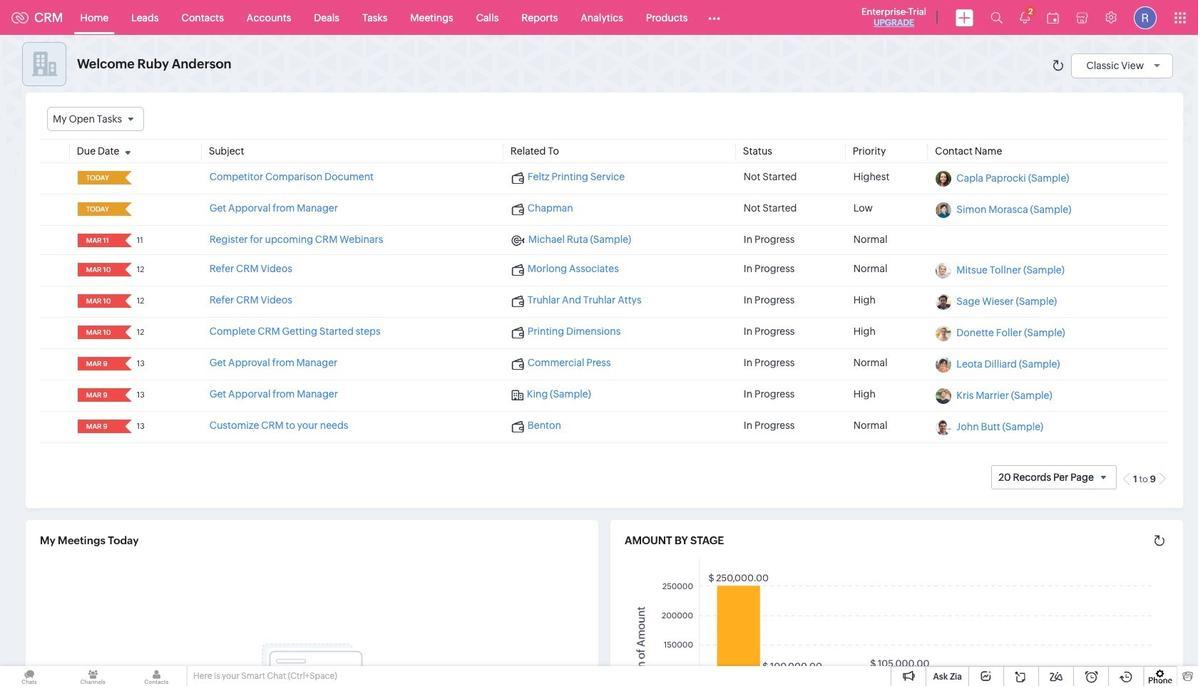 Task type: vqa. For each thing, say whether or not it's contained in the screenshot.
theola-frey@noemail.com
no



Task type: locate. For each thing, give the bounding box(es) containing it.
None field
[[47, 107, 144, 131], [82, 171, 115, 185], [82, 203, 115, 216], [82, 234, 115, 248], [82, 263, 115, 277], [82, 295, 115, 308], [82, 326, 115, 340], [82, 357, 115, 371], [82, 389, 115, 402], [82, 420, 115, 434], [47, 107, 144, 131], [82, 171, 115, 185], [82, 203, 115, 216], [82, 234, 115, 248], [82, 263, 115, 277], [82, 295, 115, 308], [82, 326, 115, 340], [82, 357, 115, 371], [82, 389, 115, 402], [82, 420, 115, 434]]

profile image
[[1134, 6, 1157, 29]]

chats image
[[0, 667, 59, 687]]

1 vertical spatial late by  days image
[[119, 205, 137, 213]]

calendar image
[[1047, 12, 1059, 23]]

contacts image
[[127, 667, 186, 687]]

2 late by  days image from the top
[[119, 205, 137, 213]]

late by  days image
[[119, 173, 137, 182], [119, 205, 137, 213]]

logo image
[[11, 12, 29, 23]]

create menu image
[[956, 9, 973, 26]]

1 late by  days image from the top
[[119, 173, 137, 182]]

0 vertical spatial late by  days image
[[119, 173, 137, 182]]

channels image
[[64, 667, 122, 687]]

signals element
[[1011, 0, 1038, 35]]

Other Modules field
[[699, 6, 730, 29]]



Task type: describe. For each thing, give the bounding box(es) containing it.
search image
[[991, 11, 1003, 24]]

profile element
[[1125, 0, 1165, 35]]

search element
[[982, 0, 1011, 35]]

create menu element
[[947, 0, 982, 35]]



